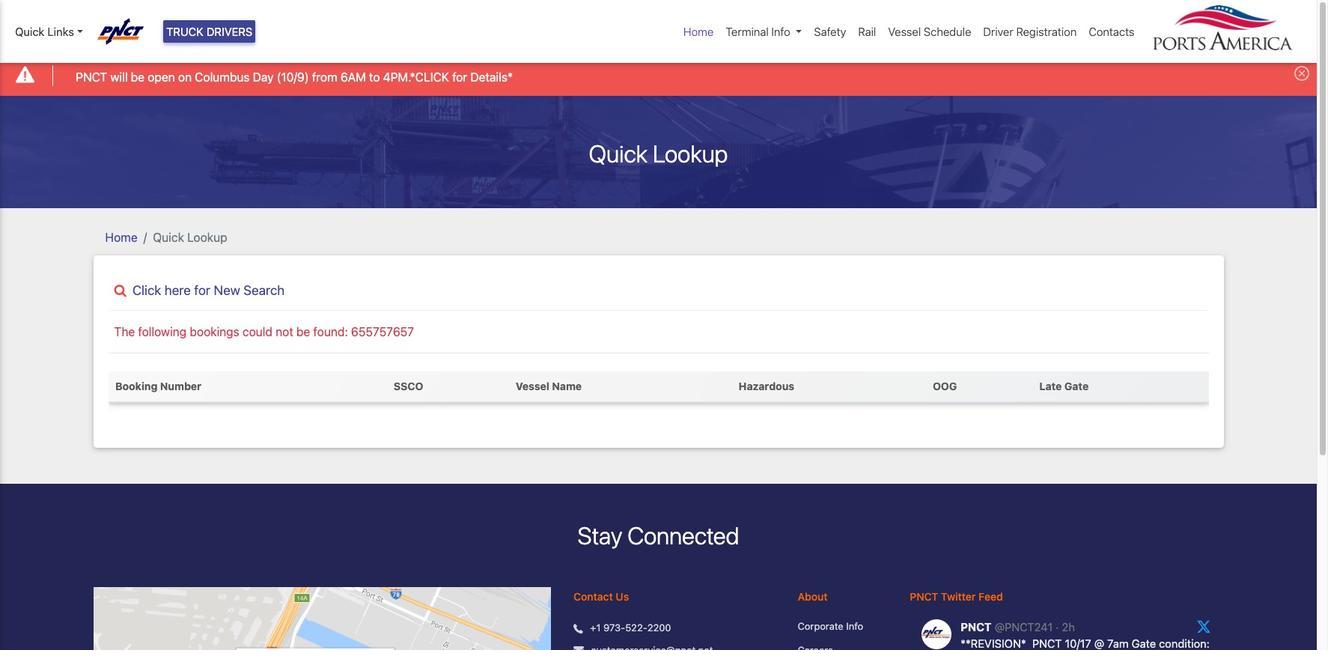 Task type: locate. For each thing, give the bounding box(es) containing it.
0 horizontal spatial for
[[194, 282, 210, 298]]

corporate
[[798, 620, 844, 632]]

lookup
[[653, 139, 728, 167], [187, 230, 227, 244]]

+1 973-522-2200 link
[[591, 621, 672, 636]]

vessel right rail
[[889, 25, 921, 38]]

corporate info link
[[798, 620, 888, 634]]

info right corporate on the bottom of page
[[847, 620, 864, 632]]

quick
[[15, 25, 44, 38], [589, 139, 648, 167], [153, 230, 184, 244]]

1 horizontal spatial pnct
[[910, 590, 939, 603]]

home left terminal
[[684, 25, 714, 38]]

vessel for vessel schedule
[[889, 25, 921, 38]]

vessel name
[[516, 380, 582, 393]]

1 vertical spatial home link
[[105, 230, 138, 244]]

from
[[312, 70, 338, 84]]

1 vertical spatial pnct
[[910, 590, 939, 603]]

pnct
[[76, 70, 107, 84], [910, 590, 939, 603]]

click
[[132, 282, 161, 298]]

booking
[[115, 380, 158, 393]]

655757657
[[351, 325, 414, 338]]

1 vertical spatial vessel
[[516, 380, 550, 393]]

vessel left name
[[516, 380, 550, 393]]

truck drivers
[[166, 25, 253, 38]]

0 horizontal spatial pnct
[[76, 70, 107, 84]]

1 horizontal spatial vessel
[[889, 25, 921, 38]]

for inside click here for new search link
[[194, 282, 210, 298]]

us
[[616, 590, 629, 603]]

2200
[[648, 622, 672, 634]]

1 vertical spatial quick
[[589, 139, 648, 167]]

1 horizontal spatial info
[[847, 620, 864, 632]]

to
[[369, 70, 380, 84]]

quick links
[[15, 25, 74, 38]]

0 vertical spatial be
[[131, 70, 145, 84]]

pnct will be open on columbus day (10/9) from 6am to 4pm.*click for details*
[[76, 70, 513, 84]]

1 horizontal spatial quick
[[153, 230, 184, 244]]

be
[[131, 70, 145, 84], [297, 325, 310, 338]]

feed
[[979, 590, 1003, 603]]

0 vertical spatial for
[[452, 70, 468, 84]]

truck drivers link
[[163, 20, 256, 43]]

the following bookings could not be found: 655757657
[[114, 325, 414, 338]]

registration
[[1017, 25, 1077, 38]]

973-
[[604, 622, 626, 634]]

stay
[[578, 521, 623, 550]]

0 horizontal spatial vessel
[[516, 380, 550, 393]]

click here for new search
[[132, 282, 285, 298]]

2 vertical spatial quick
[[153, 230, 184, 244]]

contact us
[[574, 590, 629, 603]]

1 vertical spatial for
[[194, 282, 210, 298]]

info for terminal info
[[772, 25, 791, 38]]

terminal info link
[[720, 17, 808, 46]]

1 horizontal spatial be
[[297, 325, 310, 338]]

0 vertical spatial home link
[[678, 17, 720, 46]]

0 vertical spatial home
[[684, 25, 714, 38]]

for right here
[[194, 282, 210, 298]]

driver registration
[[984, 25, 1077, 38]]

corporate info
[[798, 620, 864, 632]]

0 horizontal spatial home
[[105, 230, 138, 244]]

1 horizontal spatial lookup
[[653, 139, 728, 167]]

1 horizontal spatial for
[[452, 70, 468, 84]]

be inside alert
[[131, 70, 145, 84]]

home link up search image
[[105, 230, 138, 244]]

pnct inside alert
[[76, 70, 107, 84]]

search image
[[114, 284, 126, 298]]

number
[[160, 380, 202, 393]]

home link left terminal
[[678, 17, 720, 46]]

1 vertical spatial quick lookup
[[153, 230, 227, 244]]

0 vertical spatial info
[[772, 25, 791, 38]]

terminal
[[726, 25, 769, 38]]

0 vertical spatial pnct
[[76, 70, 107, 84]]

vessel
[[889, 25, 921, 38], [516, 380, 550, 393]]

1 horizontal spatial home
[[684, 25, 714, 38]]

vessel inside vessel schedule link
[[889, 25, 921, 38]]

pnct will be open on columbus day (10/9) from 6am to 4pm.*click for details* alert
[[0, 55, 1318, 96]]

late
[[1040, 380, 1062, 393]]

0 vertical spatial quick
[[15, 25, 44, 38]]

bookings
[[190, 325, 239, 338]]

name
[[552, 380, 582, 393]]

on
[[178, 70, 192, 84]]

pnct left twitter
[[910, 590, 939, 603]]

0 horizontal spatial quick lookup
[[153, 230, 227, 244]]

for
[[452, 70, 468, 84], [194, 282, 210, 298]]

about
[[798, 590, 828, 603]]

stay connected
[[578, 521, 740, 550]]

safety link
[[808, 17, 853, 46]]

0 horizontal spatial info
[[772, 25, 791, 38]]

truck
[[166, 25, 204, 38]]

driver
[[984, 25, 1014, 38]]

6am
[[341, 70, 366, 84]]

home link
[[678, 17, 720, 46], [105, 230, 138, 244]]

pnct left will on the left
[[76, 70, 107, 84]]

pnct twitter feed
[[910, 590, 1003, 603]]

contacts
[[1089, 25, 1135, 38]]

0 horizontal spatial be
[[131, 70, 145, 84]]

quick lookup
[[589, 139, 728, 167], [153, 230, 227, 244]]

hazardous
[[739, 380, 795, 393]]

home
[[684, 25, 714, 38], [105, 230, 138, 244]]

contacts link
[[1083, 17, 1141, 46]]

1 vertical spatial be
[[297, 325, 310, 338]]

the
[[114, 325, 135, 338]]

0 vertical spatial vessel
[[889, 25, 921, 38]]

1 vertical spatial info
[[847, 620, 864, 632]]

be right will on the left
[[131, 70, 145, 84]]

found:
[[313, 325, 348, 338]]

not
[[276, 325, 293, 338]]

open
[[148, 70, 175, 84]]

info
[[772, 25, 791, 38], [847, 620, 864, 632]]

info right terminal
[[772, 25, 791, 38]]

0 horizontal spatial lookup
[[187, 230, 227, 244]]

1 vertical spatial lookup
[[187, 230, 227, 244]]

be right the not
[[297, 325, 310, 338]]

for left "details*" at the top
[[452, 70, 468, 84]]

late gate
[[1040, 380, 1089, 393]]

ssco
[[394, 380, 424, 393]]

home up search image
[[105, 230, 138, 244]]

twitter
[[941, 590, 976, 603]]

0 vertical spatial quick lookup
[[589, 139, 728, 167]]

pnct for pnct will be open on columbus day (10/9) from 6am to 4pm.*click for details*
[[76, 70, 107, 84]]



Task type: vqa. For each thing, say whether or not it's contained in the screenshot.
Truck
yes



Task type: describe. For each thing, give the bounding box(es) containing it.
rail link
[[853, 17, 883, 46]]

connected
[[628, 521, 740, 550]]

driver registration link
[[978, 17, 1083, 46]]

search
[[244, 282, 285, 298]]

oog
[[933, 380, 957, 393]]

info for corporate info
[[847, 620, 864, 632]]

for inside pnct will be open on columbus day (10/9) from 6am to 4pm.*click for details* link
[[452, 70, 468, 84]]

rail
[[859, 25, 877, 38]]

0 horizontal spatial home link
[[105, 230, 138, 244]]

here
[[165, 282, 191, 298]]

vessel for vessel name
[[516, 380, 550, 393]]

4pm.*click
[[383, 70, 449, 84]]

(10/9)
[[277, 70, 309, 84]]

+1
[[591, 622, 601, 634]]

terminal info
[[726, 25, 791, 38]]

contact
[[574, 590, 613, 603]]

details*
[[471, 70, 513, 84]]

2 horizontal spatial quick
[[589, 139, 648, 167]]

booking number
[[115, 380, 202, 393]]

quick links link
[[15, 23, 83, 40]]

vessel schedule link
[[883, 17, 978, 46]]

day
[[253, 70, 274, 84]]

following
[[138, 325, 187, 338]]

will
[[110, 70, 128, 84]]

columbus
[[195, 70, 250, 84]]

522-
[[626, 622, 648, 634]]

+1 973-522-2200
[[591, 622, 672, 634]]

drivers
[[207, 25, 253, 38]]

0 vertical spatial lookup
[[653, 139, 728, 167]]

1 vertical spatial home
[[105, 230, 138, 244]]

vessel schedule
[[889, 25, 972, 38]]

links
[[47, 25, 74, 38]]

safety
[[814, 25, 847, 38]]

0 horizontal spatial quick
[[15, 25, 44, 38]]

close image
[[1295, 66, 1310, 81]]

schedule
[[924, 25, 972, 38]]

pnct will be open on columbus day (10/9) from 6am to 4pm.*click for details* link
[[76, 68, 513, 86]]

could
[[243, 325, 273, 338]]

click here for new search link
[[108, 282, 1209, 298]]

1 horizontal spatial quick lookup
[[589, 139, 728, 167]]

gate
[[1065, 380, 1089, 393]]

new
[[214, 282, 240, 298]]

1 horizontal spatial home link
[[678, 17, 720, 46]]

pnct for pnct twitter feed
[[910, 590, 939, 603]]



